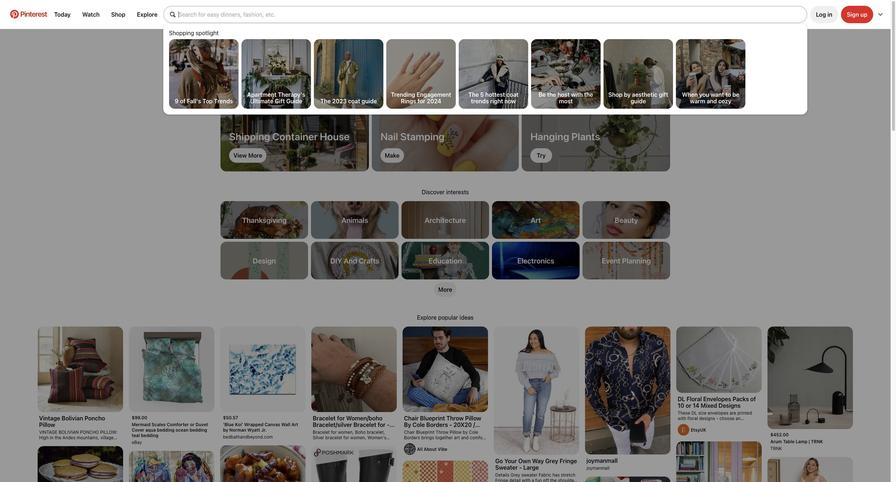 Task type: locate. For each thing, give the bounding box(es) containing it.
all inside "chair blueprint throw pillow by cole borders brings together art and comfort like never before. this pillow will add a perfect finishing touch to sofas and beds, and makes a great gift for any occasion. each throw pillow from all about vibe is hand-made in the usa, using a 100% washable and soft velvet polyester fabric. the unique design is printed on both sides of the p"
[[473, 457, 478, 462]]

material:
[[313, 457, 331, 462]]

the left 2023
[[321, 98, 331, 104]]

-
[[717, 416, 719, 421], [387, 421, 390, 428], [450, 421, 453, 428], [520, 464, 522, 471], [345, 468, 347, 473]]

pillow inside vintage bolivian poncho pillow vintage bolivian poncho pillow: high in the andes mountains, village men once wore hand-woven ponchos made from the finest alpaca wool to mark special...
[[39, 421, 55, 428]]

more down shipping
[[249, 152, 263, 159]]

1 vertical spatial up
[[330, 468, 335, 473]]

the left hottest
[[469, 91, 479, 98]]

comfort
[[470, 435, 486, 440]]

the inside the go your own way grey fringe sweater - large details grey sweater fabric has stretch fringe detail with a fun off the shoulde
[[551, 478, 557, 482]]

art inside $50.57 'blue koi' wrapped canvas wall art by norman wyatt jr. bedbathandbeyond.com
[[292, 422, 298, 427]]

- inside "chair blueprint throw pillow by cole borders - 20x20 / outdoor"
[[450, 421, 453, 428]]

0 horizontal spatial vibe
[[418, 462, 427, 468]]

0 vertical spatial is
[[678, 448, 682, 454]]

$99.00
[[132, 415, 147, 420]]

dl floral envelopes packs of 10 or 14 mixed designs button
[[678, 396, 761, 409]]

1 chair from the top
[[404, 415, 419, 421]]

throw
[[447, 415, 464, 421], [436, 429, 449, 435]]

mermaid scales comforter or duvet cover aqua bedding ocean bedding teal bedding image
[[129, 327, 215, 412]]

1 horizontal spatial gift
[[660, 91, 669, 98]]

checkout.
[[714, 465, 734, 470]]

pillow
[[466, 415, 482, 421], [39, 421, 55, 428], [450, 429, 462, 435], [451, 440, 463, 446]]

listing
[[346, 478, 358, 482]]

0 vertical spatial envelopes
[[708, 410, 729, 416]]

0 horizontal spatial all
[[417, 446, 423, 452]]

0 horizontal spatial design
[[463, 473, 477, 478]]

1 vertical spatial pinterest
[[475, 45, 528, 61]]

0 vertical spatial grey
[[546, 458, 559, 464]]

1 vertical spatial 10
[[739, 421, 744, 427]]

1 vertical spatial pack
[[678, 465, 688, 470]]

1 vertical spatial 14
[[684, 427, 689, 432]]

0 vertical spatial trnk
[[812, 439, 824, 444]]

architecture link
[[402, 201, 490, 239]]

in right high
[[50, 435, 53, 440]]

trnk right |
[[812, 439, 824, 444]]

for down the bracelet/silver
[[331, 429, 337, 435]]

bracelet for bracelet/silver
[[313, 415, 336, 421]]

bracelet for boho
[[313, 429, 330, 435]]

1 vertical spatial best
[[321, 473, 330, 478]]

nail stamping image
[[372, 78, 519, 171]]

1 vertical spatial design
[[738, 459, 752, 465]]

the inside bracelet for women, boho bracelet, silver bracelet for women, women's leather bracelet, beaded leather bracelet, bohemian jewelry, fashion jewelry, black bracelet color: black material: 5 row(2 mm) leather cord rope, silver plated beads, lobster clasp length: up to 7 -1/2" fits ( 6-1/2) wrist the best handmade thank you for considering my listing view m
[[313, 473, 320, 478]]

my
[[726, 454, 732, 459], [338, 478, 344, 482]]

coat right right
[[507, 91, 519, 98]]

0 vertical spatial 10
[[678, 402, 685, 409]]

design down a4 in the bottom right of the page
[[738, 459, 752, 465]]

go your own way grey fringe sweater - large button
[[496, 458, 578, 471]]

2 vertical spatial design
[[463, 473, 477, 478]]

gift right great
[[456, 451, 463, 457]]

therapy's
[[278, 91, 306, 98]]

will
[[464, 440, 471, 446]]

from up soft
[[462, 457, 472, 462]]

zombie princess bundle- elsa - cinderella - snow white - belle - ariel - waterslide - sublimation - printable image - png -halloween image
[[129, 451, 215, 482]]

diy and crafts link
[[311, 242, 399, 279]]

image rep image for diy and crafts
[[311, 242, 399, 279]]

up
[[861, 11, 868, 18], [330, 468, 335, 473]]

about
[[424, 446, 437, 452], [404, 462, 417, 468]]

is left 11
[[678, 448, 682, 454]]

you left want
[[700, 91, 710, 98]]

or right fade
[[720, 443, 724, 448]]

sign
[[848, 11, 860, 18]]

printed down "packs"
[[738, 410, 753, 416]]

with right detail
[[522, 478, 531, 482]]

a
[[719, 421, 721, 427], [750, 421, 753, 427], [481, 440, 483, 446], [440, 451, 443, 457], [417, 468, 419, 473], [532, 478, 535, 482]]

1 joymanmall button from the top
[[587, 457, 670, 464]]

1 horizontal spatial art
[[531, 216, 542, 224]]

view down (
[[359, 478, 369, 482]]

from right mark
[[52, 446, 61, 451]]

2 vertical spatial dl
[[744, 443, 750, 448]]

1 vertical spatial throw
[[436, 429, 449, 435]]

borders down outdoor
[[404, 435, 421, 440]]

throw inside "chair blueprint throw pillow by cole borders brings together art and comfort like never before. this pillow will add a perfect finishing touch to sofas and beds, and makes a great gift for any occasion. each throw pillow from all about vibe is hand-made in the usa, using a 100% washable and soft velvet polyester fabric. the unique design is printed on both sides of the p"
[[436, 429, 449, 435]]

borders inside "chair blueprint throw pillow by cole borders brings together art and comfort like never before. this pillow will add a perfect finishing touch to sofas and beds, and makes a great gift for any occasion. each throw pillow from all about vibe is hand-made in the usa, using a 100% washable and soft velvet polyester fabric. the unique design is printed on both sides of the p"
[[404, 435, 421, 440]]

1 horizontal spatial are
[[730, 410, 737, 416]]

with inside the be the host with the most
[[572, 91, 583, 98]]

1 horizontal spatial with
[[572, 91, 583, 98]]

shop link
[[108, 8, 128, 21]]

- right the designs
[[717, 416, 719, 421]]

0 horizontal spatial about
[[404, 462, 417, 468]]

pillow inside "chair blueprint throw pillow by cole borders - 20x20 / outdoor"
[[466, 415, 482, 421]]

vintage bolivian poncho pillow image
[[38, 327, 123, 412]]

with inside the go your own way grey fringe sweater - large details grey sweater fabric has stretch fringe detail with a fun off the shoulde
[[522, 478, 531, 482]]

by down 20x20
[[463, 429, 468, 435]]

0 horizontal spatial shop
[[111, 11, 125, 18]]

host
[[558, 91, 570, 98]]

you right (
[[368, 473, 376, 478]]

popular
[[439, 314, 459, 321]]

borders inside "chair blueprint throw pillow by cole borders - 20x20 / outdoor"
[[427, 421, 448, 428]]

shop left aesthetic
[[609, 91, 623, 98]]

size up the border at the bottom of page
[[751, 443, 759, 448]]

chair for chair blueprint throw pillow by cole borders - 20x20 / outdoor
[[404, 415, 419, 421]]

0 vertical spatial hand-
[[72, 440, 84, 446]]

pack left style
[[678, 465, 688, 470]]

1 vertical spatial explore
[[363, 45, 407, 61]]

when you want to be warm and cozy
[[683, 91, 740, 104]]

are down "designs"
[[730, 410, 737, 416]]

0 vertical spatial borders
[[427, 421, 448, 428]]

view inside bracelet for women, boho bracelet, silver bracelet for women, women's leather bracelet, beaded leather bracelet, bohemian jewelry, fashion jewelry, black bracelet color: black material: 5 row(2 mm) leather cord rope, silver plated beads, lobster clasp length: up to 7 -1/2" fits ( 6-1/2) wrist the best handmade thank you for considering my listing view m
[[359, 478, 369, 482]]

1 horizontal spatial my
[[726, 454, 732, 459]]

floral down an
[[733, 427, 744, 432]]

choose
[[720, 416, 735, 421], [712, 459, 727, 465]]

the right the fabric. on the left bottom
[[439, 473, 447, 478]]

image rep image for animals
[[311, 201, 399, 239]]

0 vertical spatial printed
[[738, 410, 753, 416]]

9 of fall's top trends link
[[169, 39, 239, 109]]

bedding
[[157, 427, 175, 433], [190, 427, 207, 433], [141, 433, 159, 438]]

to left 7
[[336, 468, 340, 473]]

1 vertical spatial all
[[473, 457, 478, 462]]

1 horizontal spatial shop
[[609, 91, 623, 98]]

chair inside "chair blueprint throw pillow by cole borders - 20x20 / outdoor"
[[404, 415, 419, 421]]

you
[[700, 91, 710, 98], [368, 473, 376, 478]]

0 horizontal spatial more
[[249, 152, 263, 159]]

1 horizontal spatial grey
[[546, 458, 559, 464]]

2 horizontal spatial dl
[[744, 443, 750, 448]]

size down the 'mixed' in the right bottom of the page
[[699, 410, 707, 416]]

image rep image for design
[[221, 242, 308, 279]]

1 horizontal spatial size
[[751, 443, 759, 448]]

0 horizontal spatial grey
[[511, 472, 521, 478]]

dl left floral
[[678, 396, 686, 402]]

0 horizontal spatial explore
[[137, 11, 158, 18]]

are down set
[[748, 432, 754, 437]]

my down 7
[[338, 478, 344, 482]]

2 joymanmall button from the top
[[587, 465, 670, 471]]

animals
[[342, 216, 368, 224]]

boho
[[355, 429, 366, 435]]

printed left on
[[404, 478, 419, 482]]

1 horizontal spatial cole
[[469, 429, 479, 435]]

all about vibe
[[417, 446, 448, 452]]

designs
[[719, 402, 741, 409]]

0 vertical spatial shop
[[111, 11, 125, 18]]

finishing
[[421, 446, 438, 451]]

0 horizontal spatial are
[[705, 437, 711, 443]]

for left the 2024
[[418, 98, 426, 104]]

1 horizontal spatial using
[[728, 437, 739, 443]]

wrapped
[[244, 422, 264, 427]]

to left sofas on the bottom right of page
[[452, 446, 456, 451]]

art inside 'link'
[[531, 216, 542, 224]]

aqua
[[146, 427, 156, 433]]

cole inside "chair blueprint throw pillow by cole borders brings together art and comfort like never before. this pillow will add a perfect finishing touch to sofas and beds, and makes a great gift for any occasion. each throw pillow from all about vibe is hand-made in the usa, using a 100% washable and soft velvet polyester fabric. the unique design is printed on both sides of the p"
[[469, 429, 479, 435]]

bracelet, up material: on the bottom
[[313, 446, 331, 451]]

fringe down sweater
[[496, 478, 509, 482]]

0 vertical spatial floral
[[688, 416, 699, 421]]

go
[[496, 458, 503, 464]]

woven
[[84, 440, 97, 446]]

mosaic shades of blue resemble small glimmering fish swimming across this horizontal abstract canvas art. the decorative norman wyatt artwork, 'blue koi' will complement your space with its coastal and contemporary aesthetic. image
[[220, 327, 306, 412]]

borders for -
[[427, 421, 448, 428]]

cole right the 'by'
[[413, 421, 425, 428]]

trending
[[391, 91, 416, 98]]

1 horizontal spatial made
[[445, 462, 456, 468]]

pillow up comfort
[[466, 415, 482, 421]]

0 horizontal spatial dl
[[678, 396, 686, 402]]

0 horizontal spatial best
[[321, 473, 330, 478]]

leather down the 'etsy'
[[313, 440, 327, 446]]

mountains,
[[77, 435, 99, 440]]

image rep image for electronics
[[493, 242, 580, 279]]

leather up color:
[[365, 440, 379, 446]]

2 vertical spatial is
[[478, 473, 481, 478]]

explore link
[[134, 8, 161, 21]]

way
[[533, 458, 544, 464]]

row(2
[[336, 457, 348, 462]]

1 horizontal spatial about
[[424, 446, 437, 452]]

coat inside the 5 hottest coat trends right now
[[507, 91, 519, 98]]

1 vertical spatial using
[[404, 468, 416, 473]]

1 horizontal spatial design
[[699, 421, 713, 427]]

shop for shop
[[111, 11, 125, 18]]

smudge.
[[725, 443, 743, 448]]

0 horizontal spatial hand-
[[72, 440, 84, 446]]

image rep image for event planning
[[583, 242, 671, 279]]

throw for 20x20
[[447, 415, 464, 421]]

thank
[[355, 473, 367, 478]]

planning
[[623, 256, 652, 265]]

0 horizontal spatial my
[[338, 478, 344, 482]]

0 vertical spatial dl
[[678, 396, 686, 402]]

apartment therapy's ultimate gift guide
[[247, 91, 306, 104]]

$452.00 button
[[771, 432, 851, 437]]

bracelet for women, boho bracelet, silver bracelet for women, women's leather bracelet, beaded leather bracelet, bohemian jewelry, fashion jewelry, black bracelet color: black material: 5 row(2 mm) leather cord rope, silver plated beads, lobster clasp length: up to 7 -1/2" fits ( 6-1/2) wrist the best handmade thank you for considering my listing view m button
[[313, 429, 396, 482]]

fabric.
[[425, 473, 438, 478]]

with right host
[[572, 91, 583, 98]]

0 horizontal spatial fringe
[[496, 478, 509, 482]]

etsyuk image
[[678, 424, 690, 436]]

hand- inside vintage bolivian poncho pillow vintage bolivian poncho pillow: high in the andes mountains, village men once wore hand-woven ponchos made from the finest alpaca wool to mark special...
[[72, 440, 84, 446]]

1 vertical spatial made
[[445, 462, 456, 468]]

in inside vintage bolivian poncho pillow vintage bolivian poncho pillow: high in the andes mountains, village men once wore hand-woven ponchos made from the finest alpaca wool to mark special...
[[50, 435, 53, 440]]

is for or
[[678, 448, 682, 454]]

grey down sweater
[[511, 472, 521, 478]]

1 horizontal spatial all
[[473, 457, 478, 462]]

chair inside "chair blueprint throw pillow by cole borders brings together art and comfort like never before. this pillow will add a perfect finishing touch to sofas and beds, and makes a great gift for any occasion. each throw pillow from all about vibe is hand-made in the usa, using a 100% washable and soft velvet polyester fabric. the unique design is printed on both sides of the p"
[[404, 429, 415, 435]]

0 horizontal spatial with
[[522, 478, 531, 482]]

alpaca
[[83, 446, 97, 451]]

14
[[693, 402, 700, 409], [684, 427, 689, 432]]

in
[[828, 11, 833, 18], [714, 421, 718, 427], [50, 435, 53, 440], [458, 462, 461, 468]]

with inside dl floral envelopes packs of 10 or 14 mixed designs these dl size envelopes are printed with floral designs - choose an individual design in a pack of 10 or a set of 14 envelopes, 2 of each floral design. the fsc smooth white envelopes are 120gsm and are printed using pigment inks that won't fade or smudge. dl size is 11 x 21 cm and complement a4 writing papers such as my floral border designs. please choose your design and pack style at the checkout.
[[678, 416, 687, 421]]

vintage bolivian poncho pillow vintage bolivian poncho pillow: high in the andes mountains, village men once wore hand-woven ponchos made from the finest alpaca wool to mark special...
[[39, 415, 118, 457]]

by left aesthetic
[[625, 91, 631, 98]]

2 horizontal spatial by
[[625, 91, 631, 98]]

cole inside "chair blueprint throw pillow by cole borders - 20x20 / outdoor"
[[413, 421, 425, 428]]

0 horizontal spatial view
[[234, 152, 247, 159]]

chair up outdoor
[[404, 415, 419, 421]]

1 horizontal spatial 10
[[739, 421, 744, 427]]

2 joymanmall from the top
[[587, 465, 610, 471]]

want
[[711, 91, 725, 98]]

up right sign
[[861, 11, 868, 18]]

from inside "chair blueprint throw pillow by cole borders brings together art and comfort like never before. this pillow will add a perfect finishing touch to sofas and beds, and makes a great gift for any occasion. each throw pillow from all about vibe is hand-made in the usa, using a 100% washable and soft velvet polyester fabric. the unique design is printed on both sides of the p"
[[462, 457, 472, 462]]

list
[[1, 327, 890, 482]]

is inside dl floral envelopes packs of 10 or 14 mixed designs these dl size envelopes are printed with floral designs - choose an individual design in a pack of 10 or a set of 14 envelopes, 2 of each floral design. the fsc smooth white envelopes are 120gsm and are printed using pigment inks that won't fade or smudge. dl size is 11 x 21 cm and complement a4 writing papers such as my floral border designs. please choose your design and pack style at the checkout.
[[678, 448, 682, 454]]

design up etsyuk
[[699, 421, 713, 427]]

design inside "chair blueprint throw pillow by cole borders brings together art and comfort like never before. this pillow will add a perfect finishing touch to sofas and beds, and makes a great gift for any occasion. each throw pillow from all about vibe is hand-made in the usa, using a 100% washable and soft velvet polyester fabric. the unique design is printed on both sides of the p"
[[463, 473, 477, 478]]

1 vertical spatial gift
[[456, 451, 463, 457]]

1 horizontal spatial 14
[[693, 402, 700, 409]]

more up explore popular ideas on the bottom of the page
[[439, 286, 453, 293]]

lobster
[[366, 462, 380, 468]]

2 horizontal spatial with
[[678, 416, 687, 421]]

coat
[[507, 91, 519, 98], [348, 98, 361, 104]]

using inside dl floral envelopes packs of 10 or 14 mixed designs these dl size envelopes are printed with floral designs - choose an individual design in a pack of 10 or a set of 14 envelopes, 2 of each floral design. the fsc smooth white envelopes are 120gsm and are printed using pigment inks that won't fade or smudge. dl size is 11 x 21 cm and complement a4 writing papers such as my floral border designs. please choose your design and pack style at the checkout.
[[728, 437, 739, 443]]

0 vertical spatial blueprint
[[420, 415, 445, 421]]

for left any
[[464, 451, 470, 457]]

using down each in the bottom right of the page
[[728, 437, 739, 443]]

ponchos
[[98, 440, 116, 446]]

grey right way
[[546, 458, 559, 464]]

5 inside the 5 hottest coat trends right now
[[481, 91, 484, 98]]

smooth
[[697, 432, 712, 437]]

view inside view more button
[[234, 152, 247, 159]]

explore for explore popular ideas
[[417, 314, 437, 321]]

women, down bracelet for women/boho bracelet/silver bracelet for - etsy button
[[351, 435, 367, 440]]

for inside trending engagement rings for 2024
[[418, 98, 426, 104]]

designs.
[[678, 459, 696, 465]]

1 horizontal spatial by
[[463, 429, 468, 435]]

trends
[[471, 98, 489, 104]]

pack left an
[[723, 421, 732, 427]]

using
[[728, 437, 739, 443], [404, 468, 416, 473]]

beds,
[[404, 451, 416, 457]]

sign up
[[848, 11, 868, 18]]

- left the 'by'
[[387, 421, 390, 428]]

0 horizontal spatial cole
[[413, 421, 425, 428]]

1 horizontal spatial printed
[[712, 437, 727, 443]]

the 5 hottest coat trends right now link
[[459, 39, 529, 109]]

blueprint inside "chair blueprint throw pillow by cole borders - 20x20 / outdoor"
[[420, 415, 445, 421]]

trnk down arum
[[771, 446, 783, 451]]

ideas
[[460, 314, 474, 321]]

best inside bracelet for women, boho bracelet, silver bracelet for women, women's leather bracelet, beaded leather bracelet, bohemian jewelry, fashion jewelry, black bracelet color: black material: 5 row(2 mm) leather cord rope, silver plated beads, lobster clasp length: up to 7 -1/2" fits ( 6-1/2) wrist the best handmade thank you for considering my listing view m
[[321, 473, 330, 478]]

usa,
[[470, 462, 481, 468]]

up inside 'button'
[[861, 11, 868, 18]]

blueprint up brings
[[420, 415, 445, 421]]

about down beds, in the bottom left of the page
[[404, 462, 417, 468]]

borders up together
[[427, 421, 448, 428]]

the left fsc
[[678, 432, 686, 437]]

lavender honey – earl grey whoopie pies | celine's eats image
[[38, 446, 123, 482]]

gift inside the shop by aesthetic gift guide
[[660, 91, 669, 98]]

1 vertical spatial view
[[359, 478, 369, 482]]

0 vertical spatial 14
[[693, 402, 700, 409]]

1 horizontal spatial pack
[[723, 421, 732, 427]]

120gsm
[[678, 437, 695, 443]]

in right log
[[828, 11, 833, 18]]

when you want to be warm and cozy link
[[677, 39, 746, 109]]

1 horizontal spatial vibe
[[438, 446, 448, 452]]

shop inside shop link
[[111, 11, 125, 18]]

0 horizontal spatial by
[[223, 427, 228, 433]]

0 vertical spatial joymanmall button
[[587, 457, 670, 464]]

0 vertical spatial view
[[234, 152, 247, 159]]

1 horizontal spatial is
[[478, 473, 481, 478]]

by inside "chair blueprint throw pillow by cole borders brings together art and comfort like never before. this pillow will add a perfect finishing touch to sofas and beds, and makes a great gift for any occasion. each throw pillow from all about vibe is hand-made in the usa, using a 100% washable and soft velvet polyester fabric. the unique design is printed on both sides of the p"
[[463, 429, 468, 435]]

gift right aesthetic
[[660, 91, 669, 98]]

0 vertical spatial you
[[700, 91, 710, 98]]

1 horizontal spatial pinterest
[[475, 45, 528, 61]]

2 guide from the left
[[631, 98, 647, 104]]

0 vertical spatial 5
[[481, 91, 484, 98]]

to right wool
[[109, 446, 113, 451]]

shop right watch at the top of the page
[[111, 11, 125, 18]]

blueprint up 'before.'
[[416, 429, 435, 435]]

dl right these
[[692, 410, 698, 416]]

black
[[330, 451, 341, 457]]

pinterest image
[[10, 10, 19, 18]]

explore inside explore link
[[137, 11, 158, 18]]

list containing dl floral envelopes packs of 10 or 14 mixed designs
[[1, 327, 890, 482]]

top
[[203, 98, 213, 104]]

and
[[707, 98, 718, 104], [461, 435, 469, 440], [696, 437, 703, 443], [470, 446, 477, 451], [705, 448, 713, 454], [417, 451, 425, 457], [753, 459, 761, 465], [454, 468, 461, 473]]

Search text field
[[179, 11, 807, 18]]

0 horizontal spatial made
[[39, 446, 50, 451]]

a inside the go your own way grey fringe sweater - large details grey sweater fabric has stretch fringe detail with a fun off the shoulde
[[532, 478, 535, 482]]

hand-
[[72, 440, 84, 446], [433, 462, 445, 468]]

jewelry, up rope,
[[313, 451, 329, 457]]

that
[[688, 443, 696, 448]]

and inside when you want to be warm and cozy
[[707, 98, 718, 104]]

0 horizontal spatial guide
[[362, 98, 377, 104]]

vibe down this
[[438, 446, 448, 452]]

1 joymanmall from the top
[[587, 457, 618, 464]]

vibe inside "chair blueprint throw pillow by cole borders brings together art and comfort like never before. this pillow will add a perfect finishing touch to sofas and beds, and makes a great gift for any occasion. each throw pillow from all about vibe is hand-made in the usa, using a 100% washable and soft velvet polyester fabric. the unique design is printed on both sides of the p"
[[418, 462, 427, 468]]

spotlight
[[196, 30, 219, 36]]

chair blueprint throw pillow by cole borders - 20x20 / outdoor
[[404, 415, 482, 435]]

1 vertical spatial joymanmall
[[587, 465, 610, 471]]

1 vertical spatial borders
[[404, 435, 421, 440]]

5 inside bracelet for women, boho bracelet, silver bracelet for women, women's leather bracelet, beaded leather bracelet, bohemian jewelry, fashion jewelry, black bracelet color: black material: 5 row(2 mm) leather cord rope, silver plated beads, lobster clasp length: up to 7 -1/2" fits ( 6-1/2) wrist the best handmade thank you for considering my listing view m
[[332, 457, 335, 462]]

throw inside "chair blueprint throw pillow by cole borders - 20x20 / outdoor"
[[447, 415, 464, 421]]

in left soft
[[458, 462, 461, 468]]

fashion
[[370, 446, 385, 451]]

in up white
[[714, 421, 718, 427]]

$50.57
[[223, 415, 238, 420]]

0 horizontal spatial pack
[[678, 465, 688, 470]]

2 horizontal spatial design
[[738, 459, 752, 465]]

0 vertical spatial from
[[52, 446, 61, 451]]

by
[[625, 91, 631, 98], [223, 427, 228, 433], [463, 429, 468, 435]]

or right an
[[745, 421, 749, 427]]

floral up etsyuk
[[688, 416, 699, 421]]

10 up these
[[678, 402, 685, 409]]

14 up 120gsm
[[684, 427, 689, 432]]

1 vertical spatial shop
[[609, 91, 623, 98]]

2 horizontal spatial printed
[[738, 410, 753, 416]]

0 horizontal spatial pinterest
[[20, 10, 47, 18]]

- left "large"
[[520, 464, 522, 471]]

the inside the 5 hottest coat trends right now
[[469, 91, 479, 98]]

- inside dl floral envelopes packs of 10 or 14 mixed designs these dl size envelopes are printed with floral designs - choose an individual design in a pack of 10 or a set of 14 envelopes, 2 of each floral design. the fsc smooth white envelopes are 120gsm and are printed using pigment inks that won't fade or smudge. dl size is 11 x 21 cm and complement a4 writing papers such as my floral border designs. please choose your design and pack style at the checkout.
[[717, 416, 719, 421]]

bracelet inside bracelet for women, boho bracelet, silver bracelet for women, women's leather bracelet, beaded leather bracelet, bohemian jewelry, fashion jewelry, black bracelet color: black material: 5 row(2 mm) leather cord rope, silver plated beads, lobster clasp length: up to 7 -1/2" fits ( 6-1/2) wrist the best handmade thank you for considering my listing view m
[[313, 429, 330, 435]]

stamping
[[401, 130, 445, 142]]

outdoor
[[404, 428, 427, 435]]

bracelet up the 'etsy'
[[313, 415, 336, 421]]

made
[[39, 446, 50, 451], [445, 462, 456, 468]]

jewelry, up mm)
[[354, 446, 369, 451]]

floral down smudge.
[[733, 454, 744, 459]]

1 vertical spatial more
[[439, 286, 453, 293]]

to inside "chair blueprint throw pillow by cole borders brings together art and comfort like never before. this pillow will add a perfect finishing touch to sofas and beds, and makes a great gift for any occasion. each throw pillow from all about vibe is hand-made in the usa, using a 100% washable and soft velvet polyester fabric. the unique design is printed on both sides of the p"
[[452, 446, 456, 451]]

papers
[[694, 454, 708, 459]]

2 chair from the top
[[404, 429, 415, 435]]

5 left hottest
[[481, 91, 484, 98]]

1 horizontal spatial from
[[462, 457, 472, 462]]

- right 7
[[345, 468, 347, 473]]

cole for and
[[469, 429, 479, 435]]

and left cozy
[[707, 98, 718, 104]]

is up the fabric. on the left bottom
[[428, 462, 432, 468]]

2 vertical spatial explore
[[417, 314, 437, 321]]

table
[[784, 439, 795, 444]]

color=pink | jeweled top asymmetrical formal maternity dress-pink 1 image
[[768, 457, 854, 482]]

vibe
[[438, 446, 448, 452], [418, 462, 427, 468]]

1 horizontal spatial dl
[[692, 410, 698, 416]]

0 horizontal spatial up
[[330, 468, 335, 473]]

all down the never
[[417, 446, 423, 452]]

blueprint inside "chair blueprint throw pillow by cole borders brings together art and comfort like never before. this pillow will add a perfect finishing touch to sofas and beds, and makes a great gift for any occasion. each throw pillow from all about vibe is hand-made in the usa, using a 100% washable and soft velvet polyester fabric. the unique design is printed on both sides of the p"
[[416, 429, 435, 435]]

shop by aesthetic gift guide
[[609, 91, 669, 104]]

envelopes
[[708, 410, 729, 416], [726, 432, 747, 437]]

throw up this
[[436, 429, 449, 435]]

nail
[[381, 130, 399, 142]]

view down shipping
[[234, 152, 247, 159]]

by
[[404, 421, 412, 428]]

shop inside the shop by aesthetic gift guide
[[609, 91, 623, 98]]

image rep image
[[221, 201, 308, 239], [311, 201, 399, 239], [402, 201, 490, 239], [493, 201, 580, 239], [583, 201, 671, 239], [221, 242, 308, 279], [311, 242, 399, 279], [402, 242, 490, 279], [493, 242, 580, 279], [583, 242, 671, 279]]

women's
[[368, 435, 387, 440]]

to left be
[[726, 91, 732, 98]]

you inside when you want to be warm and cozy
[[700, 91, 710, 98]]



Task type: vqa. For each thing, say whether or not it's contained in the screenshot.


Task type: describe. For each thing, give the bounding box(es) containing it.
a right add
[[481, 440, 483, 446]]

mm)
[[349, 457, 358, 462]]

you inside bracelet for women, boho bracelet, silver bracelet for women, women's leather bracelet, beaded leather bracelet, bohemian jewelry, fashion jewelry, black bracelet color: black material: 5 row(2 mm) leather cord rope, silver plated beads, lobster clasp length: up to 7 -1/2" fits ( 6-1/2) wrist the best handmade thank you for considering my listing view m
[[368, 473, 376, 478]]

2 vertical spatial floral
[[733, 454, 744, 459]]

art
[[455, 435, 460, 440]]

polyester
[[404, 473, 423, 478]]

shop for shop by aesthetic gift guide
[[609, 91, 623, 98]]

bracelet, up black
[[329, 440, 347, 446]]

new hunter refined short rain boot black round toe waterproof breatheable image
[[312, 446, 397, 482]]

envelopes
[[704, 396, 732, 402]]

and right sofas on the bottom right of page
[[470, 446, 477, 451]]

brings
[[422, 435, 435, 440]]

log
[[817, 11, 827, 18]]

dl floral envelopes packs of 10 or 14 mixed designs these dl size envelopes are printed with floral designs - choose an individual design in a pack of 10 or a set of 14 envelopes, 2 of each floral design. the fsc smooth white envelopes are 120gsm and are printed using pigment inks that won't fade or smudge. dl size is 11 x 21 cm and complement a4 writing papers such as my floral border designs. please choose your design and pack style at the checkout.
[[678, 396, 761, 470]]

wool
[[98, 446, 108, 451]]

1 vertical spatial grey
[[511, 472, 521, 478]]

up inside bracelet for women, boho bracelet, silver bracelet for women, women's leather bracelet, beaded leather bracelet, bohemian jewelry, fashion jewelry, black bracelet color: black material: 5 row(2 mm) leather cord rope, silver plated beads, lobster clasp length: up to 7 -1/2" fits ( 6-1/2) wrist the best handmade thank you for considering my listing view m
[[330, 468, 335, 473]]

$50.57 'blue koi' wrapped canvas wall art by norman wyatt jr. bedbathandbeyond.com
[[223, 415, 298, 440]]

hand- inside "chair blueprint throw pillow by cole borders brings together art and comfort like never before. this pillow will add a perfect finishing touch to sofas and beds, and makes a great gift for any occasion. each throw pillow from all about vibe is hand-made in the usa, using a 100% washable and soft velvet polyester fabric. the unique design is printed on both sides of the p"
[[433, 462, 445, 468]]

1 vertical spatial envelopes
[[726, 432, 747, 437]]

1 vertical spatial printed
[[712, 437, 727, 443]]

0 horizontal spatial trnk
[[771, 446, 783, 451]]

event planning
[[602, 256, 652, 265]]

electronics link
[[493, 242, 580, 279]]

bedding right ocean
[[190, 427, 207, 433]]

a left 100%
[[417, 468, 419, 473]]

cm
[[698, 448, 704, 454]]

9 of fall's top trends
[[175, 98, 233, 104]]

pillow left will
[[451, 440, 463, 446]]

1 vertical spatial floral
[[733, 427, 744, 432]]

0 vertical spatial choose
[[720, 416, 735, 421]]

and right art in the right of the page
[[461, 435, 469, 440]]

2023
[[333, 98, 347, 104]]

make button
[[381, 148, 404, 163]]

complement
[[714, 448, 739, 454]]

and left soft
[[454, 468, 461, 473]]

chair blueprint throw pillow by cole borders - all about vibe image
[[403, 327, 489, 412]]

leather up (
[[359, 457, 374, 462]]

plants
[[572, 130, 601, 142]]

luxury golden men autumn long sleeved shirt male print shirt turn-down collar button down casual blouse u.s plus size tops image
[[586, 327, 671, 455]]

by inside the shop by aesthetic gift guide
[[625, 91, 631, 98]]

using inside "chair blueprint throw pillow by cole borders brings together art and comfort like never before. this pillow will add a perfect finishing touch to sofas and beds, and makes a great gift for any occasion. each throw pillow from all about vibe is hand-made in the usa, using a 100% washable and soft velvet polyester fabric. the unique design is printed on both sides of the p"
[[404, 468, 416, 473]]

these dl size envelopes are printed with floral designs - choose an individual design in a pack of 10 or a set of 14 envelopes, 2 of each floral design. the fsc smooth white envelopes are 120gsm and are printed using pigment inks that won't fade or smudge. dl size is 11 x 21 cm and complement a4 writing papers such as my floral border designs. please choose your design and pack style at the checkout. image
[[677, 327, 763, 393]]

and down pigment
[[753, 459, 761, 465]]

design
[[253, 256, 276, 265]]

hanging
[[531, 130, 570, 142]]

log in button
[[811, 6, 839, 23]]

made inside "chair blueprint throw pillow by cole borders brings together art and comfort like never before. this pillow will add a perfect finishing touch to sofas and beds, and makes a great gift for any occasion. each throw pillow from all about vibe is hand-made in the usa, using a 100% washable and soft velvet polyester fabric. the unique design is printed on both sides of the p"
[[445, 462, 456, 468]]

like
[[404, 440, 411, 446]]

view more button
[[229, 148, 267, 163]]

0 horizontal spatial coat
[[348, 98, 361, 104]]

and right cm at right bottom
[[705, 448, 713, 454]]

the 2023 coat guide link
[[314, 39, 384, 109]]

rope,
[[313, 462, 324, 468]]

$50.57 button
[[223, 415, 303, 420]]

2
[[713, 427, 716, 432]]

to inside when you want to be warm and cozy
[[726, 91, 732, 98]]

weight watchers smoothies image
[[586, 477, 671, 482]]

design link
[[221, 242, 308, 279]]

0 horizontal spatial 14
[[684, 427, 689, 432]]

the 2023 coat guide
[[321, 98, 377, 104]]

a right 2
[[719, 421, 721, 427]]

gift
[[275, 98, 285, 104]]

0 horizontal spatial is
[[428, 462, 432, 468]]

hanging plants image
[[522, 78, 671, 171]]

women, up beaded
[[338, 429, 354, 435]]

pillow for /
[[466, 415, 482, 421]]

image rep image for art
[[493, 201, 580, 239]]

chair for chair blueprint throw pillow by cole borders brings together art and comfort like never before. this pillow will add a perfect finishing touch to sofas and beds, and makes a great gift for any occasion. each throw pillow from all about vibe is hand-made in the usa, using a 100% washable and soft velvet polyester fabric. the unique design is printed on both sides of the p
[[404, 429, 415, 435]]

white
[[714, 432, 725, 437]]

bracelet for women/boho bracelet/silver bracelet for | etsy image
[[312, 327, 397, 412]]

and right beds, in the bottom left of the page
[[417, 451, 425, 457]]

search image
[[170, 12, 176, 17]]

fade
[[710, 443, 719, 448]]

to inside bracelet for women, boho bracelet, silver bracelet for women, women's leather bracelet, beaded leather bracelet, bohemian jewelry, fashion jewelry, black bracelet color: black material: 5 row(2 mm) leather cord rope, silver plated beads, lobster clasp length: up to 7 -1/2" fits ( 6-1/2) wrist the best handmade thank you for considering my listing view m
[[336, 468, 340, 473]]

1 vertical spatial choose
[[712, 459, 727, 465]]

vintage
[[39, 429, 57, 435]]

wore
[[60, 440, 70, 446]]

for right 6-
[[377, 473, 383, 478]]

image rep image for thanksgiving
[[221, 201, 308, 239]]

all about vibe image
[[404, 443, 416, 455]]

- inside "bracelet for women/boho bracelet/silver bracelet for - etsy"
[[387, 421, 390, 428]]

about inside "chair blueprint throw pillow by cole borders brings together art and comfort like never before. this pillow will add a perfect finishing touch to sofas and beds, and makes a great gift for any occasion. each throw pillow from all about vibe is hand-made in the usa, using a 100% washable and soft velvet polyester fabric. the unique design is printed on both sides of the p"
[[404, 462, 417, 468]]

animals link
[[311, 201, 399, 239]]

ebay
[[132, 440, 142, 445]]

x
[[688, 448, 691, 454]]

- inside bracelet for women, boho bracelet, silver bracelet for women, women's leather bracelet, beaded leather bracelet, bohemian jewelry, fashion jewelry, black bracelet color: black material: 5 row(2 mm) leather cord rope, silver plated beads, lobster clasp length: up to 7 -1/2" fits ( 6-1/2) wrist the best handmade thank you for considering my listing view m
[[345, 468, 347, 473]]

wall
[[282, 422, 291, 427]]

explore for explore the best of pinterest
[[363, 45, 407, 61]]

borders for brings
[[404, 435, 421, 440]]

sign up button
[[842, 6, 874, 23]]

a left great
[[440, 451, 443, 457]]

village
[[100, 435, 114, 440]]

the inside "chair blueprint throw pillow by cole borders brings together art and comfort like never before. this pillow will add a perfect finishing touch to sofas and beds, and makes a great gift for any occasion. each throw pillow from all about vibe is hand-made in the usa, using a 100% washable and soft velvet polyester fabric. the unique design is printed on both sides of the p"
[[439, 473, 447, 478]]

a left set
[[750, 421, 753, 427]]

container
[[273, 130, 318, 142]]

or inside $99.00 mermaid scales comforter or duvet cover aqua bedding ocean bedding teal bedding ebay
[[190, 422, 195, 427]]

for up the bohemian
[[344, 435, 349, 440]]

1 horizontal spatial more
[[439, 286, 453, 293]]

large
[[524, 464, 539, 471]]

guide inside the shop by aesthetic gift guide
[[631, 98, 647, 104]]

joymanmall joymanmall
[[587, 457, 618, 471]]

blueprint for -
[[420, 415, 445, 421]]

silver
[[313, 435, 324, 440]]

1 guide from the left
[[362, 98, 377, 104]]

details grey sweater fabric has stretch fringe detail with a fun off the shoulder style and balloon sleeves pair this cute sweater with jeans and booties unlined size small from shoulder to hem: 17" material and care 100% acrylic unlined patterns may vary materials may have natural variations colors may vary from different viewing devices image
[[494, 327, 580, 455]]

gift inside "chair blueprint throw pillow by cole borders brings together art and comfort like never before. this pillow will add a perfect finishing touch to sofas and beds, and makes a great gift for any occasion. each throw pillow from all about vibe is hand-made in the usa, using a 100% washable and soft velvet polyester fabric. the unique design is printed on both sides of the p"
[[456, 451, 463, 457]]

0 vertical spatial size
[[699, 410, 707, 416]]

great
[[444, 451, 455, 457]]

bracelet up boho
[[354, 421, 377, 428]]

0 vertical spatial pack
[[723, 421, 732, 427]]

for up women's
[[378, 421, 386, 428]]

1 horizontal spatial best
[[432, 45, 458, 61]]

general tso's chicken - deep-fried chicken in a sweet, savory and spicy general tso's sauce. this recipe tastes like the best chinese restaurants. image
[[220, 445, 306, 482]]

in inside dl floral envelopes packs of 10 or 14 mixed designs these dl size envelopes are printed with floral designs - choose an individual design in a pack of 10 or a set of 14 envelopes, 2 of each floral design. the fsc smooth white envelopes are 120gsm and are printed using pigment inks that won't fade or smudge. dl size is 11 x 21 cm and complement a4 writing papers such as my floral border designs. please choose your design and pack style at the checkout.
[[714, 421, 718, 427]]

cord
[[375, 457, 384, 462]]

image rep image for education
[[402, 242, 490, 279]]

be
[[733, 91, 740, 98]]

printed inside "chair blueprint throw pillow by cole borders brings together art and comfort like never before. this pillow will add a perfect finishing touch to sofas and beds, and makes a great gift for any occasion. each throw pillow from all about vibe is hand-made in the usa, using a 100% washable and soft velvet polyester fabric. the unique design is printed on both sides of the p"
[[404, 478, 419, 482]]

made inside vintage bolivian poncho pillow vintage bolivian poncho pillow: high in the andes mountains, village men once wore hand-woven ponchos made from the finest alpaca wool to mark special...
[[39, 446, 50, 451]]

0 vertical spatial more
[[249, 152, 263, 159]]

my inside dl floral envelopes packs of 10 or 14 mixed designs these dl size envelopes are printed with floral designs - choose an individual design in a pack of 10 or a set of 14 envelopes, 2 of each floral design. the fsc smooth white envelopes are 120gsm and are printed using pigment inks that won't fade or smudge. dl size is 11 x 21 cm and complement a4 writing papers such as my floral border designs. please choose your design and pack style at the checkout.
[[726, 454, 732, 459]]

weekly instagram highlights: july 13, 2018 - katie considers image
[[677, 441, 763, 482]]

chair blueprint throw pillow by cole borders brings together art and comfort like never before. this pillow will add a perfect finishing touch to sofas and beds, and makes a great gift for any occasion. each throw pillow from all about vibe is hand-made in the usa, using a 100% washable and soft velvet polyester fabric. the unique design is printed on both sides of the p
[[404, 429, 486, 482]]

1 horizontal spatial fringe
[[560, 458, 578, 464]]

vintage bolivian poncho pillow: high in the andes mountains, village men once wore hand-woven ponchos made from the finest alpaca wool to mark special... button
[[39, 429, 122, 457]]

be
[[539, 91, 546, 98]]

joymanmall inside joymanmall joymanmall
[[587, 465, 610, 471]]

teal
[[132, 433, 140, 438]]

at
[[701, 465, 704, 470]]

or up these
[[686, 402, 692, 409]]

vintage
[[39, 415, 60, 421]]

blueprint for brings
[[416, 429, 435, 435]]

20x20
[[454, 421, 472, 428]]

as
[[720, 454, 725, 459]]

trnk button
[[771, 446, 851, 451]]

shop by aesthetic gift guide link
[[604, 39, 674, 109]]

event planning link
[[583, 242, 671, 279]]

log in
[[817, 11, 833, 18]]

today link
[[51, 8, 74, 21]]

for left women/boho
[[337, 415, 345, 421]]

$452.00 arum table lamp | trnk trnk
[[771, 432, 824, 451]]

arum table lamp | trnk image
[[768, 327, 854, 429]]

bedding down $99.00 button
[[157, 427, 175, 433]]

1 horizontal spatial trnk
[[812, 439, 824, 444]]

unique
[[448, 473, 462, 478]]

is for borders
[[478, 473, 481, 478]]

education
[[429, 256, 462, 265]]

discover interests
[[422, 189, 469, 195]]

in inside log in button
[[828, 11, 833, 18]]

0 vertical spatial about
[[424, 446, 437, 452]]

0 vertical spatial design
[[699, 421, 713, 427]]

electronics
[[518, 256, 555, 265]]

by inside $50.57 'blue koi' wrapped canvas wall art by norman wyatt jr. bedbathandbeyond.com
[[223, 427, 228, 433]]

image rep image for architecture
[[402, 201, 490, 239]]

9
[[175, 98, 179, 104]]

to inside vintage bolivian poncho pillow vintage bolivian poncho pillow: high in the andes mountains, village men once wore hand-woven ponchos made from the finest alpaca wool to mark special...
[[109, 446, 113, 451]]

1 horizontal spatial jewelry,
[[354, 446, 369, 451]]

in inside "chair blueprint throw pillow by cole borders brings together art and comfort like never before. this pillow will add a perfect finishing touch to sofas and beds, and makes a great gift for any occasion. each throw pillow from all about vibe is hand-made in the usa, using a 100% washable and soft velvet polyester fabric. the unique design is printed on both sides of the p"
[[458, 462, 461, 468]]

bedbathandbeyond.com button
[[223, 434, 303, 440]]

for inside "chair blueprint throw pillow by cole borders brings together art and comfort like never before. this pillow will add a perfect finishing touch to sofas and beds, and makes a great gift for any occasion. each throw pillow from all about vibe is hand-made in the usa, using a 100% washable and soft velvet polyester fabric. the unique design is printed on both sides of the p"
[[464, 451, 470, 457]]

details
[[496, 472, 510, 478]]

(
[[364, 468, 366, 473]]

1 vertical spatial bracelet
[[342, 451, 359, 457]]

- inside the go your own way grey fringe sweater - large details grey sweater fabric has stretch fringe detail with a fun off the shoulde
[[520, 464, 522, 471]]

bracelet, right boho
[[367, 429, 385, 435]]

seventies pattern groovy, retro digital paper pack, instagram branding, hippie pattern, digital scrapbook paper, 70s digital paper flower image
[[403, 461, 489, 482]]

0 vertical spatial all
[[417, 446, 423, 452]]

watch link
[[79, 8, 103, 21]]

cole for outdoor
[[413, 421, 425, 428]]

and down etsyuk
[[696, 437, 703, 443]]

0 vertical spatial bracelet
[[326, 435, 343, 440]]

view more
[[234, 152, 263, 159]]

pinterest inside button
[[20, 10, 47, 18]]

1/2)
[[372, 468, 380, 473]]

vintage bolivian poncho pillow button
[[39, 415, 122, 428]]

on
[[420, 478, 425, 482]]

the inside dl floral envelopes packs of 10 or 14 mixed designs these dl size envelopes are printed with floral designs - choose an individual design in a pack of 10 or a set of 14 envelopes, 2 of each floral design. the fsc smooth white envelopes are 120gsm and are printed using pigment inks that won't fade or smudge. dl size is 11 x 21 cm and complement a4 writing papers such as my floral border designs. please choose your design and pack style at the checkout.
[[678, 432, 686, 437]]

shipping container house image
[[221, 78, 369, 171]]

beads,
[[351, 462, 365, 468]]

throw for together
[[436, 429, 449, 435]]

2 horizontal spatial are
[[748, 432, 754, 437]]

0 vertical spatial vibe
[[438, 446, 448, 452]]

from inside vintage bolivian poncho pillow vintage bolivian poncho pillow: high in the andes mountains, village men once wore hand-woven ponchos made from the finest alpaca wool to mark special...
[[52, 446, 61, 451]]

soft
[[462, 468, 470, 473]]

more button
[[434, 282, 457, 297]]

pillow for art
[[450, 429, 462, 435]]

considering
[[313, 478, 337, 482]]

chair blueprint throw pillow by cole borders brings together art and comfort like never before. this pillow will add a perfect finishing touch to sofas and beds, and makes a great gift for any occasion. each throw pillow from all about vibe is hand-made in the usa, using a 100% washable and soft velvet polyester fabric. the unique design is printed on both sides of the p button
[[404, 429, 487, 482]]

0 horizontal spatial jewelry,
[[313, 451, 329, 457]]

the inside dl floral envelopes packs of 10 or 14 mixed designs these dl size envelopes are printed with floral designs - choose an individual design in a pack of 10 or a set of 14 envelopes, 2 of each floral design. the fsc smooth white envelopes are 120gsm and are printed using pigment inks that won't fade or smudge. dl size is 11 x 21 cm and complement a4 writing papers such as my floral border designs. please choose your design and pack style at the checkout.
[[706, 465, 712, 470]]

of inside "chair blueprint throw pillow by cole borders brings together art and comfort like never before. this pillow will add a perfect finishing touch to sofas and beds, and makes a great gift for any occasion. each throw pillow from all about vibe is hand-made in the usa, using a 100% washable and soft velvet polyester fabric. the unique design is printed on both sides of the p"
[[449, 478, 453, 482]]

mixed
[[701, 402, 718, 409]]

pillow for in
[[39, 421, 55, 428]]

bedding down mermaid
[[141, 433, 159, 438]]

these
[[678, 410, 691, 416]]

today
[[54, 11, 71, 18]]

bedbathandbeyond.com
[[223, 434, 273, 440]]

1 vertical spatial size
[[751, 443, 759, 448]]

explore for explore
[[137, 11, 158, 18]]

my inside bracelet for women, boho bracelet, silver bracelet for women, women's leather bracelet, beaded leather bracelet, bohemian jewelry, fashion jewelry, black bracelet color: black material: 5 row(2 mm) leather cord rope, silver plated beads, lobster clasp length: up to 7 -1/2" fits ( 6-1/2) wrist the best handmade thank you for considering my listing view m
[[338, 478, 344, 482]]

architecture
[[425, 216, 466, 224]]

chair blueprint throw pillow by cole borders - 20x20 / outdoor button
[[404, 415, 487, 435]]

image rep image for beauty
[[583, 201, 671, 239]]



